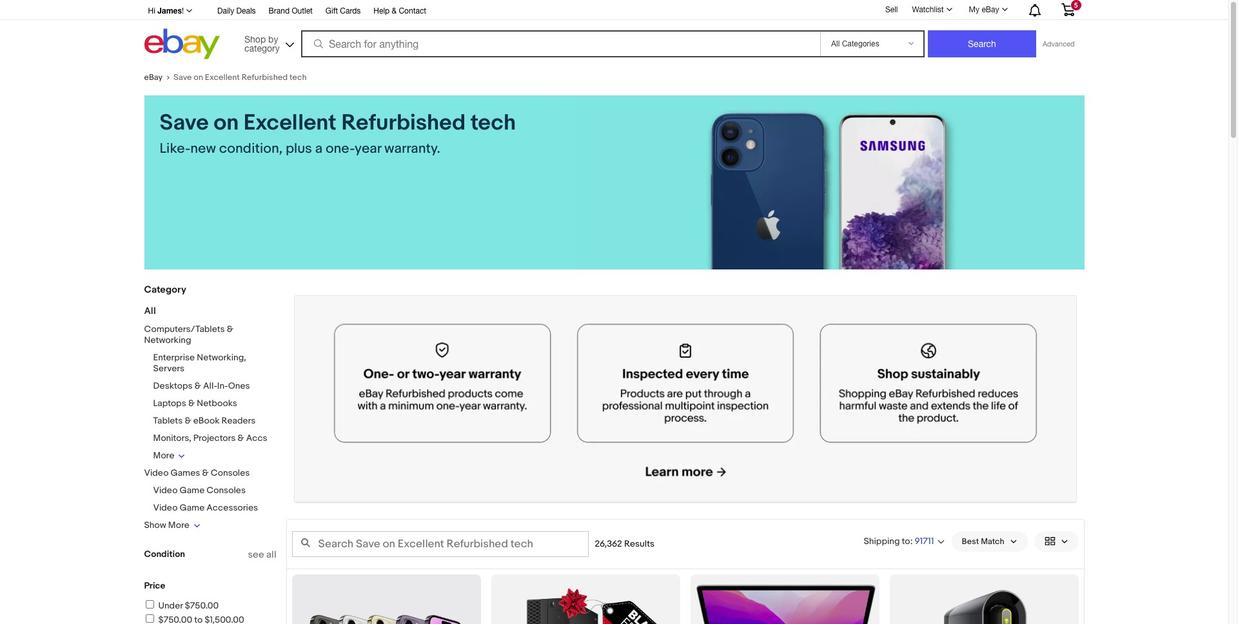 Task type: describe. For each thing, give the bounding box(es) containing it.
refurbished for save on excellent refurbished tech like-new condition, plus a one-year warranty.
[[342, 110, 466, 137]]

daily
[[217, 6, 234, 15]]

apple iphone 14 pro max 256gb ( unlocked)  us e sim - excellent image
[[292, 575, 481, 625]]

results
[[624, 539, 655, 550]]

projectors
[[193, 433, 236, 444]]

enterprise networking, servers desktops & all-in-ones laptops & netbooks tablets & ebook readers monitors, projectors & accs
[[153, 352, 268, 444]]

games
[[171, 468, 200, 479]]

save on excellent refurbished tech like-new condition, plus a one-year warranty.
[[160, 110, 516, 157]]

excellent for save on excellent refurbished tech
[[205, 72, 240, 83]]

save on excellent refurbished tech
[[174, 72, 307, 83]]

desktops & all-in-ones link
[[153, 381, 250, 392]]

networking
[[144, 335, 191, 346]]

shop by category banner
[[141, 0, 1085, 63]]

show more button
[[144, 520, 200, 531]]

year
[[355, 141, 381, 157]]

& inside video games & consoles video game consoles video game accessories
[[202, 468, 209, 479]]

readers
[[222, 415, 256, 426]]

laptops & netbooks link
[[153, 398, 237, 409]]

save for save on excellent refurbished tech
[[174, 72, 192, 83]]

new
[[191, 141, 216, 157]]

enterprise
[[153, 352, 195, 363]]

under $750.00
[[158, 601, 219, 612]]

& inside account navigation
[[392, 6, 397, 15]]

sell link
[[880, 5, 904, 14]]

contact
[[399, 6, 427, 15]]

accs
[[246, 433, 268, 444]]

gaming pc ryzen 7 5800x 4.7ghz 32gb ram | 2tb ssd | rtx 3080 10gb alienware r10 image
[[890, 575, 1079, 625]]

Under $750.00 checkbox
[[145, 601, 154, 609]]

hi
[[148, 6, 155, 15]]

cards
[[340, 6, 361, 15]]

my
[[969, 5, 980, 14]]

computers/tablets & networking
[[144, 324, 234, 346]]

save for save on excellent refurbished tech like-new condition, plus a one-year warranty.
[[160, 110, 209, 137]]

daily deals link
[[217, 5, 256, 19]]

:
[[911, 536, 913, 547]]

match
[[981, 537, 1005, 547]]

shop by category button
[[239, 29, 297, 56]]

warranty.
[[385, 141, 440, 157]]

ebay link
[[144, 72, 174, 83]]

a
[[315, 141, 323, 157]]

all
[[144, 305, 156, 317]]

desktops
[[153, 381, 193, 392]]

in-
[[217, 381, 228, 392]]

tablets & ebook readers link
[[153, 415, 256, 426]]

computers/tablets & networking link
[[144, 324, 234, 346]]

see all
[[248, 549, 276, 561]]

hi james !
[[148, 6, 184, 15]]

shipping to : 91711
[[864, 536, 935, 547]]

all-
[[203, 381, 217, 392]]

& left ebook at the left
[[185, 415, 191, 426]]

computers/tablets
[[144, 324, 225, 335]]

networking,
[[197, 352, 246, 363]]

help
[[374, 6, 390, 15]]

none submit inside shop by category banner
[[928, 30, 1037, 57]]

1 vertical spatial more
[[168, 520, 190, 531]]

advanced link
[[1037, 31, 1082, 57]]

brand outlet
[[269, 6, 313, 15]]

my ebay
[[969, 5, 1000, 14]]

show
[[144, 520, 166, 531]]

excellent for save on excellent refurbished tech like-new condition, plus a one-year warranty.
[[244, 110, 337, 137]]

laptops
[[153, 398, 186, 409]]

category
[[144, 284, 186, 296]]

outlet
[[292, 6, 313, 15]]

shipping
[[864, 536, 900, 547]]

none text field inside save on excellent refurbished tech main content
[[295, 296, 1076, 502]]

best match
[[962, 537, 1005, 547]]

shop by category
[[245, 34, 280, 53]]

refurbished for save on excellent refurbished tech
[[242, 72, 288, 83]]

& down desktops & all-in-ones link
[[188, 398, 195, 409]]

Enter your search keyword text field
[[292, 531, 589, 557]]

condition,
[[219, 141, 283, 157]]

!
[[182, 6, 184, 15]]

5
[[1074, 1, 1078, 9]]

ebook
[[193, 415, 220, 426]]

monitors,
[[153, 433, 191, 444]]

help & contact
[[374, 6, 427, 15]]

plus
[[286, 141, 312, 157]]



Task type: vqa. For each thing, say whether or not it's contained in the screenshot.
Enterprise Networking, Servers Desktops & All-In-Ones Laptops & Netbooks Tablets & eBook Readers Monitors, Projectors & Accs
yes



Task type: locate. For each thing, give the bounding box(es) containing it.
2 vertical spatial video
[[153, 503, 178, 514]]

view: gallery view image
[[1045, 535, 1069, 549]]

0 vertical spatial refurbished
[[242, 72, 288, 83]]

on for save on excellent refurbished tech
[[194, 72, 203, 83]]

tech for save on excellent refurbished tech
[[290, 72, 307, 83]]

one-
[[326, 141, 355, 157]]

tablets
[[153, 415, 183, 426]]

0 vertical spatial ebay
[[982, 5, 1000, 14]]

apple macbook pro mneh3ll/a 2022 apple m2 chip   10gpu/8cpu 13.3" 8gb 256gb ssd image
[[691, 581, 880, 625]]

best match button
[[952, 531, 1028, 552]]

None submit
[[928, 30, 1037, 57]]

shop
[[245, 34, 266, 44]]

ones
[[228, 381, 250, 392]]

deals
[[237, 6, 256, 15]]

gift
[[326, 6, 338, 15]]

ebay
[[982, 5, 1000, 14], [144, 72, 163, 83]]

0 vertical spatial tech
[[290, 72, 307, 83]]

see all button
[[248, 549, 276, 561]]

brand
[[269, 6, 290, 15]]

video game accessories link
[[153, 503, 258, 514]]

dell desktop computer pc i7, up to 64gb ram, 4tb ssd, windows 11 or 10, wifi bt image
[[491, 575, 680, 625]]

0 vertical spatial excellent
[[205, 72, 240, 83]]

sell
[[886, 5, 898, 14]]

by
[[268, 34, 278, 44]]

james
[[158, 6, 182, 15]]

1 vertical spatial save
[[160, 110, 209, 137]]

my ebay link
[[962, 2, 1014, 17]]

save on excellent refurbished tech main content
[[134, 63, 1095, 625]]

to
[[902, 536, 911, 547]]

game down video game consoles link on the left bottom of page
[[180, 503, 205, 514]]

on for save on excellent refurbished tech like-new condition, plus a one-year warranty.
[[214, 110, 239, 137]]

91711
[[915, 536, 935, 547]]

1 vertical spatial ebay
[[144, 72, 163, 83]]

1 vertical spatial on
[[214, 110, 239, 137]]

&
[[392, 6, 397, 15], [227, 324, 234, 335], [195, 381, 201, 392], [188, 398, 195, 409], [185, 415, 191, 426], [238, 433, 244, 444], [202, 468, 209, 479]]

0 vertical spatial save
[[174, 72, 192, 83]]

account navigation
[[141, 0, 1085, 20]]

1 vertical spatial excellent
[[244, 110, 337, 137]]

$750.00
[[185, 601, 219, 612]]

& up networking,
[[227, 324, 234, 335]]

& inside computers/tablets & networking
[[227, 324, 234, 335]]

Search for anything text field
[[303, 32, 818, 56]]

2 game from the top
[[180, 503, 205, 514]]

& right help
[[392, 6, 397, 15]]

gift cards
[[326, 6, 361, 15]]

video up show more
[[153, 503, 178, 514]]

0 horizontal spatial refurbished
[[242, 72, 288, 83]]

& left the accs
[[238, 433, 244, 444]]

1 vertical spatial tech
[[471, 110, 516, 137]]

1 horizontal spatial on
[[214, 110, 239, 137]]

1 vertical spatial video
[[153, 485, 178, 496]]

1 horizontal spatial refurbished
[[342, 110, 466, 137]]

on up new
[[214, 110, 239, 137]]

enterprise networking, servers link
[[153, 352, 246, 374]]

more button
[[153, 450, 185, 461]]

video games & consoles link
[[144, 468, 250, 479]]

0 vertical spatial more
[[153, 450, 174, 461]]

on inside save on excellent refurbished tech like-new condition, plus a one-year warranty.
[[214, 110, 239, 137]]

video game consoles link
[[153, 485, 246, 496]]

refurbished up the warranty.
[[342, 110, 466, 137]]

all
[[266, 549, 276, 561]]

excellent
[[205, 72, 240, 83], [244, 110, 337, 137]]

video down games
[[153, 485, 178, 496]]

1 vertical spatial consoles
[[207, 485, 246, 496]]

best
[[962, 537, 980, 547]]

None text field
[[295, 296, 1076, 502]]

on
[[194, 72, 203, 83], [214, 110, 239, 137]]

ebay inside account navigation
[[982, 5, 1000, 14]]

video down more button
[[144, 468, 169, 479]]

more
[[153, 450, 174, 461], [168, 520, 190, 531]]

1 horizontal spatial ebay
[[982, 5, 1000, 14]]

tech for save on excellent refurbished tech like-new condition, plus a one-year warranty.
[[471, 110, 516, 137]]

excellent up plus
[[244, 110, 337, 137]]

0 horizontal spatial tech
[[290, 72, 307, 83]]

refurbished inside save on excellent refurbished tech like-new condition, plus a one-year warranty.
[[342, 110, 466, 137]]

0 horizontal spatial ebay
[[144, 72, 163, 83]]

0 vertical spatial video
[[144, 468, 169, 479]]

ebay inside save on excellent refurbished tech main content
[[144, 72, 163, 83]]

0 vertical spatial on
[[194, 72, 203, 83]]

refurbished
[[242, 72, 288, 83], [342, 110, 466, 137]]

tech
[[290, 72, 307, 83], [471, 110, 516, 137]]

see
[[248, 549, 264, 561]]

advanced
[[1043, 40, 1075, 48]]

game down video games & consoles link
[[180, 485, 205, 496]]

$750.00 to $1,500.00 checkbox
[[145, 615, 154, 623]]

show more
[[144, 520, 190, 531]]

1 horizontal spatial tech
[[471, 110, 516, 137]]

consoles
[[211, 468, 250, 479], [207, 485, 246, 496]]

video games & consoles video game consoles video game accessories
[[144, 468, 258, 514]]

save
[[174, 72, 192, 83], [160, 110, 209, 137]]

& left all-
[[195, 381, 201, 392]]

brand outlet link
[[269, 5, 313, 19]]

condition
[[144, 549, 185, 560]]

video
[[144, 468, 169, 479], [153, 485, 178, 496], [153, 503, 178, 514]]

servers
[[153, 363, 185, 374]]

under
[[158, 601, 183, 612]]

0 vertical spatial game
[[180, 485, 205, 496]]

more right show
[[168, 520, 190, 531]]

category
[[245, 43, 280, 53]]

1 vertical spatial game
[[180, 503, 205, 514]]

daily deals
[[217, 6, 256, 15]]

watchlist
[[913, 5, 944, 14]]

1 vertical spatial refurbished
[[342, 110, 466, 137]]

netbooks
[[197, 398, 237, 409]]

accessories
[[207, 503, 258, 514]]

on right ebay link
[[194, 72, 203, 83]]

0 horizontal spatial on
[[194, 72, 203, 83]]

gift cards link
[[326, 5, 361, 19]]

0 vertical spatial consoles
[[211, 468, 250, 479]]

excellent inside save on excellent refurbished tech like-new condition, plus a one-year warranty.
[[244, 110, 337, 137]]

help & contact link
[[374, 5, 427, 19]]

0 horizontal spatial excellent
[[205, 72, 240, 83]]

5 link
[[1054, 0, 1083, 19]]

26,362
[[595, 539, 622, 550]]

more down monitors,
[[153, 450, 174, 461]]

save inside save on excellent refurbished tech like-new condition, plus a one-year warranty.
[[160, 110, 209, 137]]

& up video game consoles link on the left bottom of page
[[202, 468, 209, 479]]

26,362 results
[[595, 539, 655, 550]]

tech inside save on excellent refurbished tech like-new condition, plus a one-year warranty.
[[471, 110, 516, 137]]

refurbished down category
[[242, 72, 288, 83]]

price
[[144, 581, 165, 592]]

1 game from the top
[[180, 485, 205, 496]]

watchlist link
[[905, 2, 958, 17]]

like-
[[160, 141, 191, 157]]

1 horizontal spatial excellent
[[244, 110, 337, 137]]

under $750.00 link
[[144, 601, 219, 612]]

excellent down shop by category dropdown button
[[205, 72, 240, 83]]

ebay refurbished image
[[295, 296, 1076, 502]]

monitors, projectors & accs link
[[153, 433, 268, 444]]



